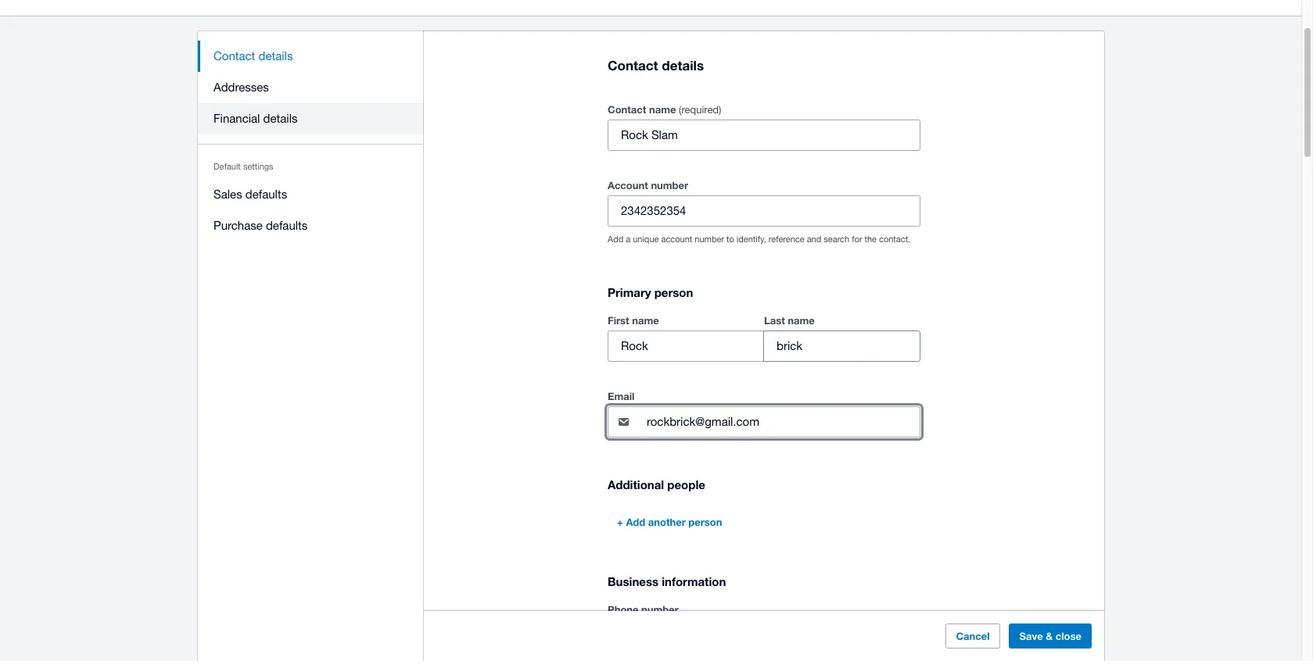Task type: vqa. For each thing, say whether or not it's contained in the screenshot.
Close image
no



Task type: locate. For each thing, give the bounding box(es) containing it.
1 horizontal spatial add
[[626, 516, 645, 529]]

email
[[608, 390, 635, 403]]

name left the (required)
[[649, 103, 676, 116]]

save & close
[[1019, 630, 1082, 643]]

1 vertical spatial add
[[626, 516, 645, 529]]

last name
[[764, 315, 815, 327]]

last
[[764, 315, 785, 327]]

cancel button
[[946, 624, 1000, 649]]

+
[[617, 516, 623, 529]]

A business or person's name field
[[608, 121, 920, 150]]

1 vertical spatial person
[[688, 516, 722, 529]]

details for contact details link
[[258, 49, 293, 63]]

+ add another person button
[[608, 510, 732, 535]]

contact details
[[213, 49, 293, 63], [608, 57, 704, 74]]

person right another
[[688, 516, 722, 529]]

contact
[[213, 49, 255, 63], [608, 57, 658, 74], [608, 103, 646, 116]]

details for financial details link at the left of page
[[263, 112, 298, 125]]

number left to
[[695, 235, 724, 244]]

search
[[824, 235, 849, 244]]

add inside + add another person button
[[626, 516, 645, 529]]

details down addresses link
[[263, 112, 298, 125]]

contact details up addresses
[[213, 49, 293, 63]]

purchase
[[213, 219, 263, 232]]

details up addresses
[[258, 49, 293, 63]]

first
[[608, 315, 629, 327]]

number
[[651, 179, 688, 192], [695, 235, 724, 244], [641, 604, 679, 616]]

details
[[258, 49, 293, 63], [662, 57, 704, 74], [263, 112, 298, 125]]

save & close button
[[1009, 624, 1092, 649]]

name
[[649, 103, 676, 116], [632, 315, 659, 327], [788, 315, 815, 327]]

0 vertical spatial number
[[651, 179, 688, 192]]

default
[[213, 162, 241, 171]]

identify,
[[737, 235, 766, 244]]

contact up addresses
[[213, 49, 255, 63]]

contact details link
[[198, 41, 424, 72]]

save
[[1019, 630, 1043, 643]]

person right primary
[[654, 286, 693, 300]]

purchase defaults
[[213, 219, 308, 232]]

another
[[648, 516, 686, 529]]

defaults down sales defaults link
[[266, 219, 308, 232]]

people
[[667, 478, 705, 492]]

2 vertical spatial number
[[641, 604, 679, 616]]

add right +
[[626, 516, 645, 529]]

and
[[807, 235, 821, 244]]

add left the a
[[608, 235, 623, 244]]

cancel
[[956, 630, 990, 643]]

contact left the (required)
[[608, 103, 646, 116]]

menu
[[198, 31, 424, 251]]

number down the business information
[[641, 604, 679, 616]]

account
[[608, 179, 648, 192]]

contact name (required)
[[608, 103, 721, 116]]

phone number group
[[608, 620, 920, 652]]

defaults
[[245, 188, 287, 201], [266, 219, 308, 232]]

add a unique account number to identify, reference and search for the contact.
[[608, 235, 910, 244]]

person inside button
[[688, 516, 722, 529]]

defaults down settings
[[245, 188, 287, 201]]

0 vertical spatial defaults
[[245, 188, 287, 201]]

add
[[608, 235, 623, 244], [626, 516, 645, 529]]

details up the (required)
[[662, 57, 704, 74]]

0 horizontal spatial contact details
[[213, 49, 293, 63]]

name for first
[[632, 315, 659, 327]]

menu containing contact details
[[198, 31, 424, 251]]

contact inside menu
[[213, 49, 255, 63]]

name right first
[[632, 315, 659, 327]]

&
[[1046, 630, 1053, 643]]

defaults for purchase defaults
[[266, 219, 308, 232]]

person
[[654, 286, 693, 300], [688, 516, 722, 529]]

the
[[865, 235, 877, 244]]

1 vertical spatial defaults
[[266, 219, 308, 232]]

additional people
[[608, 478, 705, 492]]

name right last
[[788, 315, 815, 327]]

primary person
[[608, 286, 693, 300]]

group
[[608, 311, 920, 362]]

(required)
[[679, 104, 721, 116]]

reference
[[769, 235, 804, 244]]

number right "account"
[[651, 179, 688, 192]]

0 horizontal spatial add
[[608, 235, 623, 244]]

contact details up contact name (required)
[[608, 57, 704, 74]]

name for last
[[788, 315, 815, 327]]



Task type: describe. For each thing, give the bounding box(es) containing it.
contact up contact name (required)
[[608, 57, 658, 74]]

name for contact
[[649, 103, 676, 116]]

business
[[608, 575, 658, 589]]

sales defaults link
[[198, 179, 424, 210]]

additional
[[608, 478, 664, 492]]

Account number field
[[608, 196, 920, 226]]

contact.
[[879, 235, 910, 244]]

phone
[[608, 604, 639, 616]]

business information
[[608, 575, 726, 589]]

addresses
[[213, 81, 269, 94]]

unique
[[633, 235, 659, 244]]

0 vertical spatial add
[[608, 235, 623, 244]]

settings
[[243, 162, 273, 171]]

1 vertical spatial number
[[695, 235, 724, 244]]

Last name field
[[764, 332, 920, 361]]

account
[[661, 235, 692, 244]]

sales
[[213, 188, 242, 201]]

First name field
[[608, 332, 763, 361]]

financial
[[213, 112, 260, 125]]

+ add another person
[[617, 516, 722, 529]]

a
[[626, 235, 630, 244]]

0 vertical spatial person
[[654, 286, 693, 300]]

for
[[852, 235, 862, 244]]

phone number
[[608, 604, 679, 616]]

1 horizontal spatial contact details
[[608, 57, 704, 74]]

financial details link
[[198, 103, 424, 135]]

sales defaults
[[213, 188, 287, 201]]

defaults for sales defaults
[[245, 188, 287, 201]]

number for phone number
[[641, 604, 679, 616]]

information
[[662, 575, 726, 589]]

primary
[[608, 286, 651, 300]]

close
[[1056, 630, 1082, 643]]

first name
[[608, 315, 659, 327]]

addresses link
[[198, 72, 424, 103]]

purchase defaults link
[[198, 210, 424, 242]]

account number
[[608, 179, 688, 192]]

group containing first name
[[608, 311, 920, 362]]

Email text field
[[645, 408, 920, 437]]

default settings
[[213, 162, 273, 171]]

number for account number
[[651, 179, 688, 192]]

contact details inside menu
[[213, 49, 293, 63]]

to
[[727, 235, 734, 244]]

financial details
[[213, 112, 298, 125]]



